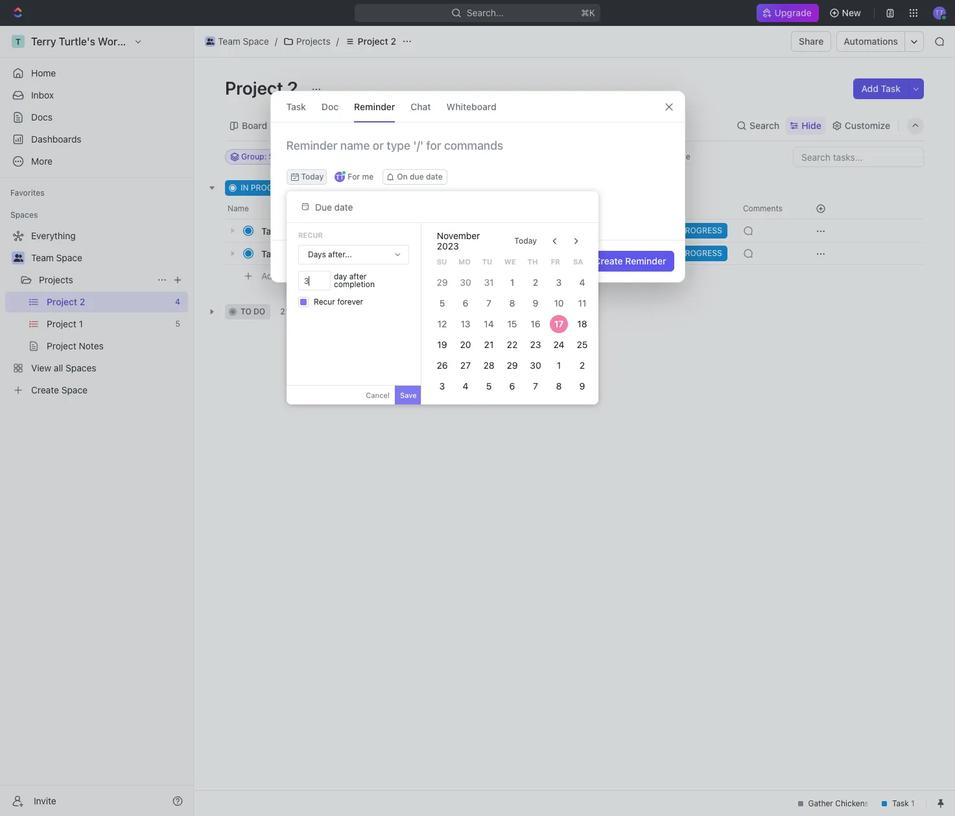 Task type: locate. For each thing, give the bounding box(es) containing it.
2 horizontal spatial add
[[861, 83, 879, 94]]

1 vertical spatial team space link
[[31, 248, 185, 268]]

1 vertical spatial project 2
[[225, 77, 302, 99]]

0 vertical spatial add task button
[[854, 78, 908, 99]]

create
[[594, 255, 623, 267]]

0 vertical spatial projects link
[[280, 34, 334, 49]]

add down task 2
[[261, 270, 278, 281]]

1 vertical spatial add task button
[[333, 180, 388, 196]]

1 vertical spatial project
[[225, 77, 283, 99]]

0 horizontal spatial 7
[[486, 298, 491, 309]]

0 horizontal spatial 9
[[533, 298, 538, 309]]

in progress
[[241, 183, 293, 193]]

0 vertical spatial 4
[[579, 277, 585, 288]]

19
[[437, 339, 447, 350]]

1 vertical spatial space
[[56, 252, 82, 263]]

0 vertical spatial 6
[[463, 298, 468, 309]]

add task up customize
[[861, 83, 901, 94]]

home
[[31, 67, 56, 78]]

hide
[[802, 120, 821, 131], [673, 152, 690, 161]]

calendar link
[[328, 116, 369, 135]]

1 horizontal spatial project 2
[[358, 36, 396, 47]]

0 vertical spatial 7
[[486, 298, 491, 309]]

forever
[[337, 297, 363, 307]]

1 horizontal spatial reminder
[[625, 255, 666, 267]]

2 / from the left
[[336, 36, 339, 47]]

add task up due date text box
[[348, 183, 383, 193]]

recur for recur forever
[[314, 297, 335, 307]]

3 down 26
[[439, 381, 445, 392]]

29 down 22
[[507, 360, 518, 371]]

task
[[881, 83, 901, 94], [286, 101, 306, 112], [365, 183, 383, 193], [261, 225, 281, 236], [261, 248, 281, 259], [280, 270, 300, 281]]

1 horizontal spatial /
[[336, 36, 339, 47]]

1 vertical spatial 8
[[556, 381, 562, 392]]

1 horizontal spatial projects
[[296, 36, 331, 47]]

to
[[241, 307, 251, 316]]

1 vertical spatial hide
[[673, 152, 690, 161]]

1 horizontal spatial 5
[[486, 381, 492, 392]]

1 vertical spatial 4
[[463, 381, 468, 392]]

27
[[460, 360, 471, 371]]

add task
[[861, 83, 901, 94], [348, 183, 383, 193], [261, 270, 300, 281]]

inbox link
[[5, 85, 188, 106]]

9 down "25" on the right of the page
[[579, 381, 585, 392]]

space
[[243, 36, 269, 47], [56, 252, 82, 263]]

today inside button
[[514, 236, 537, 246]]

1 horizontal spatial team space
[[218, 36, 269, 47]]

1 button
[[290, 224, 308, 237]]

0 horizontal spatial team
[[31, 252, 54, 263]]

9
[[533, 298, 538, 309], [579, 381, 585, 392]]

1 vertical spatial add task
[[348, 183, 383, 193]]

tree containing team space
[[5, 226, 188, 401]]

project 2 link
[[342, 34, 399, 49]]

1 vertical spatial team
[[31, 252, 54, 263]]

1 horizontal spatial 3
[[556, 277, 562, 288]]

team right user group image
[[31, 252, 54, 263]]

1 horizontal spatial team space link
[[202, 34, 272, 49]]

to do
[[241, 307, 265, 316]]

projects inside tree
[[39, 274, 73, 285]]

0 vertical spatial recur
[[298, 231, 323, 239]]

1 right the task 1
[[303, 226, 306, 235]]

0 horizontal spatial space
[[56, 252, 82, 263]]

team space right user group icon
[[218, 36, 269, 47]]

1 horizontal spatial 9
[[579, 381, 585, 392]]

board
[[242, 120, 267, 131]]

reminder right create
[[625, 255, 666, 267]]

projects
[[296, 36, 331, 47], [39, 274, 73, 285]]

7
[[486, 298, 491, 309], [533, 381, 538, 392]]

hide button
[[668, 149, 696, 165]]

1 down we on the right of page
[[510, 277, 514, 288]]

project 2
[[358, 36, 396, 47], [225, 77, 302, 99]]

2 vertical spatial add task button
[[255, 268, 305, 284]]

add task down task 2
[[261, 270, 300, 281]]

user group image
[[206, 38, 214, 45]]

1 horizontal spatial today
[[514, 236, 537, 246]]

0 horizontal spatial add
[[261, 270, 278, 281]]

0 horizontal spatial projects link
[[39, 270, 152, 291]]

0 horizontal spatial 29
[[437, 277, 448, 288]]

1 horizontal spatial add
[[348, 183, 363, 193]]

0 vertical spatial reminder
[[354, 101, 395, 112]]

days
[[308, 250, 326, 259]]

1 vertical spatial 6
[[509, 381, 515, 392]]

5 down 28
[[486, 381, 492, 392]]

29
[[437, 277, 448, 288], [507, 360, 518, 371]]

add up customize
[[861, 83, 879, 94]]

0 horizontal spatial 8
[[509, 298, 515, 309]]

None field
[[298, 271, 331, 291]]

1 vertical spatial recur
[[314, 297, 335, 307]]

today inside dropdown button
[[301, 172, 324, 182]]

1 vertical spatial today
[[514, 236, 537, 246]]

add up due date text box
[[348, 183, 363, 193]]

0 vertical spatial projects
[[296, 36, 331, 47]]

1 horizontal spatial 4
[[579, 277, 585, 288]]

today down list
[[301, 172, 324, 182]]

5
[[439, 298, 445, 309], [486, 381, 492, 392]]

1 vertical spatial reminder
[[625, 255, 666, 267]]

add task button
[[854, 78, 908, 99], [333, 180, 388, 196], [255, 268, 305, 284]]

hide button
[[786, 116, 825, 135]]

0 horizontal spatial today
[[301, 172, 324, 182]]

add for add task button to the bottom
[[261, 270, 278, 281]]

9 up 16
[[533, 298, 538, 309]]

0 vertical spatial 8
[[509, 298, 515, 309]]

today
[[301, 172, 324, 182], [514, 236, 537, 246]]

6
[[463, 298, 468, 309], [509, 381, 515, 392]]

hide inside hide button
[[673, 152, 690, 161]]

4 down 27
[[463, 381, 468, 392]]

recur up the days
[[298, 231, 323, 239]]

reminder inside button
[[625, 255, 666, 267]]

team space
[[218, 36, 269, 47], [31, 252, 82, 263]]

1 horizontal spatial 29
[[507, 360, 518, 371]]

0 vertical spatial 30
[[460, 277, 471, 288]]

1 vertical spatial 3
[[439, 381, 445, 392]]

gantt link
[[438, 116, 464, 135]]

th
[[528, 257, 538, 266]]

0 horizontal spatial add task button
[[255, 268, 305, 284]]

8
[[509, 298, 515, 309], [556, 381, 562, 392]]

sa
[[573, 257, 583, 266]]

search...
[[467, 7, 504, 18]]

0 horizontal spatial team space
[[31, 252, 82, 263]]

0 vertical spatial team space
[[218, 36, 269, 47]]

favorites button
[[5, 185, 50, 201]]

november 2023
[[437, 230, 480, 252]]

1 vertical spatial team space
[[31, 252, 82, 263]]

7 up 14
[[486, 298, 491, 309]]

5 up '12'
[[439, 298, 445, 309]]

30 down mo
[[460, 277, 471, 288]]

space inside tree
[[56, 252, 82, 263]]

6 down 22
[[509, 381, 515, 392]]

add task button up customize
[[854, 78, 908, 99]]

1 vertical spatial 7
[[533, 381, 538, 392]]

Due date text field
[[315, 201, 423, 212]]

0 vertical spatial team
[[218, 36, 240, 47]]

4
[[579, 277, 585, 288], [463, 381, 468, 392]]

space right user group image
[[56, 252, 82, 263]]

4 up 11
[[579, 277, 585, 288]]

docs link
[[5, 107, 188, 128]]

after...
[[328, 250, 352, 259]]

0 vertical spatial team space link
[[202, 34, 272, 49]]

1 vertical spatial 5
[[486, 381, 492, 392]]

add
[[861, 83, 879, 94], [348, 183, 363, 193], [261, 270, 278, 281]]

0 vertical spatial hide
[[802, 120, 821, 131]]

0 vertical spatial 5
[[439, 298, 445, 309]]

1 horizontal spatial 30
[[530, 360, 541, 371]]

1
[[283, 225, 288, 236], [303, 226, 306, 235], [510, 277, 514, 288], [557, 360, 561, 371]]

recur left forever
[[314, 297, 335, 307]]

1 vertical spatial projects
[[39, 274, 73, 285]]

add task button down task 2
[[255, 268, 305, 284]]

we
[[504, 257, 516, 266]]

share button
[[791, 31, 832, 52]]

7 down 23
[[533, 381, 538, 392]]

tree
[[5, 226, 188, 401]]

0 vertical spatial today
[[301, 172, 324, 182]]

3 up 10
[[556, 277, 562, 288]]

2 horizontal spatial add task
[[861, 83, 901, 94]]

29 down su
[[437, 277, 448, 288]]

1 horizontal spatial add task
[[348, 183, 383, 193]]

1 horizontal spatial hide
[[802, 120, 821, 131]]

0 vertical spatial add
[[861, 83, 879, 94]]

tu
[[482, 257, 492, 266]]

today button
[[286, 169, 327, 185]]

2 horizontal spatial add task button
[[854, 78, 908, 99]]

team space inside tree
[[31, 252, 82, 263]]

november
[[437, 230, 480, 241]]

14
[[484, 318, 494, 329]]

8 down "24"
[[556, 381, 562, 392]]

0 vertical spatial add task
[[861, 83, 901, 94]]

dialog
[[270, 91, 685, 283]]

task up customize
[[881, 83, 901, 94]]

space right user group icon
[[243, 36, 269, 47]]

team space right user group image
[[31, 252, 82, 263]]

1 vertical spatial add
[[348, 183, 363, 193]]

task down the task 1
[[261, 248, 281, 259]]

recur
[[298, 231, 323, 239], [314, 297, 335, 307]]

0 horizontal spatial projects
[[39, 274, 73, 285]]

0 horizontal spatial 5
[[439, 298, 445, 309]]

board link
[[239, 116, 267, 135]]

0 horizontal spatial /
[[275, 36, 278, 47]]

days after... button
[[299, 246, 408, 264]]

automations button
[[837, 32, 905, 51]]

project
[[358, 36, 388, 47], [225, 77, 283, 99]]

docs
[[31, 112, 53, 123]]

day
[[334, 272, 347, 281]]

reminder button
[[354, 91, 395, 122]]

8 up 15
[[509, 298, 515, 309]]

reminder up calendar
[[354, 101, 395, 112]]

1 vertical spatial 30
[[530, 360, 541, 371]]

1 horizontal spatial projects link
[[280, 34, 334, 49]]

30
[[460, 277, 471, 288], [530, 360, 541, 371]]

1 horizontal spatial space
[[243, 36, 269, 47]]

16
[[531, 318, 540, 329]]

team space link inside tree
[[31, 248, 185, 268]]

add task button up due date text box
[[333, 180, 388, 196]]

1 vertical spatial projects link
[[39, 270, 152, 291]]

0 horizontal spatial hide
[[673, 152, 690, 161]]

today up th
[[514, 236, 537, 246]]

team right user group icon
[[218, 36, 240, 47]]

30 down 23
[[530, 360, 541, 371]]

0 horizontal spatial add task
[[261, 270, 300, 281]]

6 up 13
[[463, 298, 468, 309]]

1 horizontal spatial project
[[358, 36, 388, 47]]

0 horizontal spatial reminder
[[354, 101, 395, 112]]

calendar
[[331, 120, 369, 131]]

3
[[556, 277, 562, 288], [439, 381, 445, 392]]

0 horizontal spatial team space link
[[31, 248, 185, 268]]



Task type: describe. For each thing, give the bounding box(es) containing it.
user group image
[[13, 254, 23, 262]]

in
[[241, 183, 249, 193]]

task up task 2
[[261, 225, 281, 236]]

mo
[[458, 257, 471, 266]]

chat button
[[411, 91, 431, 122]]

new button
[[824, 3, 869, 23]]

favorites
[[10, 188, 45, 198]]

home link
[[5, 63, 188, 84]]

18
[[577, 318, 587, 329]]

upgrade link
[[757, 4, 819, 22]]

15
[[507, 318, 517, 329]]

invite
[[34, 795, 56, 806]]

whiteboard button
[[447, 91, 497, 122]]

0 vertical spatial project
[[358, 36, 388, 47]]

1 horizontal spatial team
[[218, 36, 240, 47]]

1 horizontal spatial 8
[[556, 381, 562, 392]]

0 horizontal spatial 4
[[463, 381, 468, 392]]

0 vertical spatial 3
[[556, 277, 562, 288]]

1 inside 1 button
[[303, 226, 306, 235]]

tree inside sidebar navigation
[[5, 226, 188, 401]]

1 horizontal spatial add task button
[[333, 180, 388, 196]]

⌘k
[[581, 7, 595, 18]]

doc button
[[322, 91, 339, 122]]

today button
[[507, 231, 545, 252]]

search button
[[733, 116, 783, 135]]

1 / from the left
[[275, 36, 278, 47]]

12
[[437, 318, 447, 329]]

0 horizontal spatial project 2
[[225, 77, 302, 99]]

task 1
[[261, 225, 288, 236]]

1 down "24"
[[557, 360, 561, 371]]

add for rightmost add task button
[[861, 83, 879, 94]]

doc
[[322, 101, 339, 112]]

hide inside hide dropdown button
[[802, 120, 821, 131]]

task 2 link
[[258, 244, 449, 263]]

table
[[393, 120, 416, 131]]

1 vertical spatial 9
[[579, 381, 585, 392]]

team inside tree
[[31, 252, 54, 263]]

customize
[[845, 120, 890, 131]]

1 horizontal spatial 6
[[509, 381, 515, 392]]

search
[[750, 120, 780, 131]]

11
[[578, 298, 586, 309]]

list link
[[289, 116, 307, 135]]

24
[[553, 339, 564, 350]]

21
[[484, 339, 494, 350]]

0 horizontal spatial 3
[[439, 381, 445, 392]]

0 horizontal spatial project
[[225, 77, 283, 99]]

task down task 2
[[280, 270, 300, 281]]

table link
[[391, 116, 416, 135]]

chat
[[411, 101, 431, 112]]

customize button
[[828, 116, 894, 135]]

completion
[[334, 279, 375, 289]]

0 horizontal spatial 6
[[463, 298, 468, 309]]

17
[[554, 318, 564, 329]]

25
[[577, 339, 588, 350]]

Search tasks... text field
[[794, 147, 923, 167]]

do
[[254, 307, 265, 316]]

0 vertical spatial 9
[[533, 298, 538, 309]]

spaces
[[10, 210, 38, 220]]

0 vertical spatial project 2
[[358, 36, 396, 47]]

new
[[842, 7, 861, 18]]

after
[[349, 272, 367, 281]]

recur for recur
[[298, 231, 323, 239]]

cancel
[[366, 391, 390, 399]]

0 horizontal spatial 30
[[460, 277, 471, 288]]

task up due date text box
[[365, 183, 383, 193]]

whiteboard
[[447, 101, 497, 112]]

sidebar navigation
[[0, 26, 194, 816]]

recur forever
[[314, 297, 363, 307]]

1 vertical spatial 29
[[507, 360, 518, 371]]

Reminder na﻿me or type '/' for commands text field
[[271, 138, 684, 169]]

0 vertical spatial 29
[[437, 277, 448, 288]]

22
[[507, 339, 518, 350]]

1 left 1 button
[[283, 225, 288, 236]]

gantt
[[440, 120, 464, 131]]

26
[[437, 360, 448, 371]]

save
[[400, 391, 417, 399]]

fr
[[551, 257, 560, 266]]

2 vertical spatial add task
[[261, 270, 300, 281]]

day after completion
[[334, 272, 375, 289]]

automations
[[844, 36, 898, 47]]

2023
[[437, 241, 459, 252]]

23
[[530, 339, 541, 350]]

list
[[291, 120, 307, 131]]

su
[[437, 257, 447, 266]]

dashboards
[[31, 134, 81, 145]]

dialog containing task
[[270, 91, 685, 283]]

days after...
[[308, 250, 352, 259]]

task up list
[[286, 101, 306, 112]]

task button
[[286, 91, 306, 122]]

13
[[461, 318, 470, 329]]

28
[[483, 360, 494, 371]]

20
[[460, 339, 471, 350]]

0 vertical spatial space
[[243, 36, 269, 47]]

1 horizontal spatial 7
[[533, 381, 538, 392]]

create reminder button
[[587, 251, 674, 272]]

31
[[484, 277, 494, 288]]

upgrade
[[775, 7, 812, 18]]

inbox
[[31, 89, 54, 101]]

create reminder
[[594, 255, 666, 267]]

10
[[554, 298, 564, 309]]

task 2
[[261, 248, 289, 259]]

share
[[799, 36, 824, 47]]

dashboards link
[[5, 129, 188, 150]]

progress
[[251, 183, 293, 193]]



Task type: vqa. For each thing, say whether or not it's contained in the screenshot.


